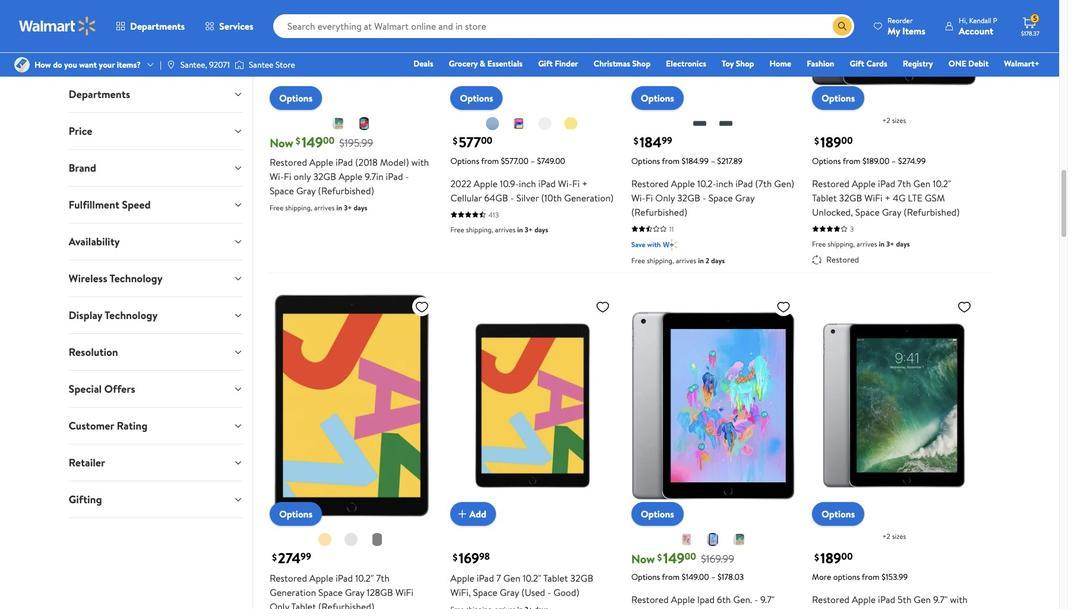 Task type: locate. For each thing, give the bounding box(es) containing it.
restored apple ipad 5th gen 9.7" with wifi, 128gb mp2h2ll/a in space gra
[[813, 593, 972, 609]]

gray image
[[693, 116, 707, 131]]

1 horizontal spatial +
[[885, 191, 891, 204]]

gray inside restored apple ipad 10.2" 7th generation space gray 128gb wifi only tablet (refurbished)
[[345, 586, 365, 599]]

from left $577.00 in the left of the page
[[481, 155, 499, 167]]

2 vertical spatial 3+
[[887, 239, 895, 249]]

options from $184.99 – $217.89
[[632, 155, 743, 167]]

space down only
[[270, 184, 294, 197]]

only down generation
[[270, 601, 289, 609]]

1 gold image from the left
[[318, 533, 332, 547]]

1 horizontal spatial gift
[[850, 58, 865, 70]]

departments up |
[[130, 20, 185, 33]]

inch down $217.89
[[717, 177, 734, 190]]

2 inch from the left
[[717, 177, 734, 190]]

– inside now $ 149 00 $169.99 options from $149.00 – $178.03
[[712, 572, 716, 583]]

2 horizontal spatial wi-
[[632, 191, 646, 204]]

restored for restored apple ipad 7th gen 10.2" tablet 32gb wifi + 4g lte gsm unlocked, space gray (refurbished)
[[813, 177, 850, 190]]

0 vertical spatial 3+
[[344, 203, 352, 213]]

0 vertical spatial +2 sizes
[[883, 115, 907, 125]]

restored up generation
[[270, 572, 307, 585]]

generation
[[270, 586, 316, 599]]

gift cards link
[[845, 57, 893, 70]]

0 horizontal spatial gift
[[538, 58, 553, 70]]

fi up save with at the right top
[[646, 191, 653, 204]]

shipping, down only
[[285, 203, 313, 213]]

1 horizontal spatial tablet
[[544, 572, 568, 585]]

days down 9.7in
[[354, 203, 368, 213]]

departments button
[[106, 12, 195, 40]]

1 vertical spatial 99
[[301, 550, 311, 563]]

now inside now $ 149 00 $195.99 restored apple ipad (2018 model) with wi-fi only 32gb apple 9.7in ipad - space gray (refurbished) free shipping, arrives in 3+ days
[[270, 135, 293, 151]]

electronics link
[[661, 57, 712, 70]]

128gb inside 'restored apple ipad 5th gen 9.7" with wifi, 128gb mp2h2ll/a in space gra'
[[835, 608, 862, 609]]

1 vertical spatial gen
[[504, 572, 521, 585]]

1 vertical spatial 149
[[664, 548, 685, 569]]

2 horizontal spatial with
[[951, 593, 968, 607]]

free shipping, arrives in 3+ days for 189
[[813, 239, 910, 249]]

+2 up $189.00
[[883, 115, 891, 125]]

149 up only
[[302, 132, 323, 152]]

fi inside now $ 149 00 $195.99 restored apple ipad (2018 model) with wi-fi only 32gb apple 9.7in ipad - space gray (refurbished) free shipping, arrives in 3+ days
[[284, 170, 292, 183]]

lte
[[908, 191, 923, 204]]

9.7" up '2gb'
[[761, 593, 775, 607]]

1 horizontal spatial 9.7"
[[934, 593, 948, 607]]

1 189 from the top
[[821, 132, 842, 152]]

7th
[[898, 177, 912, 190], [376, 572, 390, 585]]

1 vertical spatial +2
[[883, 532, 891, 542]]

4g
[[893, 191, 906, 204]]

services button
[[195, 12, 264, 40]]

1 horizontal spatial 3+
[[525, 225, 533, 235]]

 image right 92071
[[235, 59, 244, 71]]

1 horizontal spatial 10.2"
[[523, 572, 542, 585]]

gold image for 274
[[318, 533, 332, 547]]

1 horizontal spatial  image
[[235, 59, 244, 71]]

silver image right pink icon
[[538, 116, 552, 131]]

free shipping, arrives in 3+ days down 3
[[813, 239, 910, 249]]

in
[[337, 203, 342, 213], [518, 225, 523, 235], [879, 239, 885, 249], [699, 256, 704, 266], [916, 608, 924, 609]]

restored inside restored apple ipad 7th gen 10.2" tablet 32gb wifi + 4g lte gsm unlocked, space gray (refurbished)
[[813, 177, 850, 190]]

00 up options
[[842, 550, 853, 563]]

your
[[99, 59, 115, 71]]

2 9.7" from the left
[[934, 593, 948, 607]]

restored apple ipad 10.2" 7th generation space gray 128gb wifi only tablet (refurbished) image
[[270, 295, 434, 517]]

gifting tab
[[59, 481, 253, 518]]

wi- inside now $ 149 00 $195.99 restored apple ipad (2018 model) with wi-fi only 32gb apple 9.7in ipad - space gray (refurbished) free shipping, arrives in 3+ days
[[270, 170, 284, 183]]

toy
[[722, 58, 734, 70]]

$ inside $ 184 99
[[634, 134, 639, 147]]

+ up generation)
[[582, 177, 588, 190]]

$ up more
[[815, 551, 820, 564]]

wireless technology tab
[[59, 260, 253, 297]]

1 vertical spatial tablet
[[544, 572, 568, 585]]

0 vertical spatial $ 189 00
[[815, 132, 853, 152]]

- right the '(used' at the bottom of the page
[[548, 586, 552, 599]]

– left $217.89
[[711, 155, 716, 167]]

space gray image
[[719, 116, 733, 131]]

2 horizontal spatial tablet
[[813, 191, 837, 204]]

$ 274 99
[[272, 548, 311, 569]]

2022 apple 10.9-inch ipad wi-fi + cellular 64gb - silver (10th generation) image
[[451, 0, 615, 100]]

apple ipad 7 gen 10.2" tablet 32gb wifi, space gray (used - good)
[[451, 572, 594, 599]]

from for 189
[[843, 155, 861, 167]]

+2 sizes up $274.99
[[883, 115, 907, 125]]

options from $189.00 – $274.99
[[813, 155, 926, 167]]

kendall
[[970, 15, 992, 25]]

 image for santee store
[[235, 59, 244, 71]]

+
[[582, 177, 588, 190], [885, 191, 891, 204]]

149 up $149.00
[[664, 548, 685, 569]]

add
[[470, 508, 487, 521]]

1 vertical spatial $ 189 00
[[815, 548, 853, 569]]

10.2" inside apple ipad 7 gen 10.2" tablet 32gb wifi, space gray (used - good)
[[523, 572, 542, 585]]

space gray image
[[357, 116, 372, 131], [370, 533, 385, 547]]

00 inside $ 577 00
[[481, 134, 493, 147]]

wi- left only
[[270, 170, 284, 183]]

ipad inside restored apple ipad 7th gen 10.2" tablet 32gb wifi + 4g lte gsm unlocked, space gray (refurbished)
[[879, 177, 896, 190]]

1 +2 from the top
[[883, 115, 891, 125]]

2 horizontal spatial 3+
[[887, 239, 895, 249]]

more
[[813, 572, 832, 583]]

ipad
[[336, 156, 353, 169], [386, 170, 403, 183], [539, 177, 556, 190], [736, 177, 753, 190], [879, 177, 896, 190], [336, 572, 353, 585], [477, 572, 494, 585], [879, 593, 896, 607]]

fi up generation)
[[573, 177, 580, 190]]

99 inside $ 184 99
[[662, 134, 673, 147]]

99 inside "$ 274 99"
[[301, 550, 311, 563]]

$ 189 00 up more
[[815, 548, 853, 569]]

shipping, inside now $ 149 00 $195.99 restored apple ipad (2018 model) with wi-fi only 32gb apple 9.7in ipad - space gray (refurbished) free shipping, arrives in 3+ days
[[285, 203, 313, 213]]

1 horizontal spatial now
[[632, 551, 655, 567]]

wi-
[[270, 170, 284, 183], [558, 177, 573, 190], [632, 191, 646, 204]]

0 horizontal spatial wi-
[[270, 170, 284, 183]]

0 horizontal spatial 9.7"
[[761, 593, 775, 607]]

6th
[[717, 593, 731, 607]]

(used
[[522, 586, 546, 599]]

$ inside $ 577 00
[[453, 134, 458, 147]]

0 vertical spatial 189
[[821, 132, 842, 152]]

2 gold image from the left
[[680, 533, 694, 547]]

$ for options from $189.00 – $274.99
[[815, 134, 820, 147]]

hi, kendall p account
[[959, 15, 998, 37]]

0 horizontal spatial tablet
[[291, 601, 316, 609]]

ipad inside restored apple ipad 10.2" 7th generation space gray 128gb wifi only tablet (refurbished)
[[336, 572, 353, 585]]

189 up more
[[821, 548, 842, 569]]

2 189 from the top
[[821, 548, 842, 569]]

 image
[[14, 57, 30, 73], [235, 59, 244, 71]]

ipad
[[698, 593, 715, 607]]

electronics
[[666, 58, 707, 70]]

gen for restored apple ipad 5th gen 9.7" with wifi, 128gb mp2h2ll/a in space gra
[[914, 593, 932, 607]]

wifi
[[865, 191, 883, 204], [396, 586, 414, 599]]

free shipping, arrives in 3+ days down '413'
[[451, 225, 549, 235]]

days down (10th
[[535, 225, 549, 235]]

inch inside 2022 apple 10.9-inch ipad wi-fi + cellular 64gb - silver (10th generation)
[[519, 177, 536, 190]]

0 vertical spatial tablet
[[813, 191, 837, 204]]

1 horizontal spatial 7th
[[898, 177, 912, 190]]

restored apple ipad (2018 model) with wi-fi only 32gb apple 9.7in ipad - space gray (refurbished) image
[[270, 0, 434, 100]]

 image for how do you want your items?
[[14, 57, 30, 73]]

+ left 4g
[[885, 191, 891, 204]]

+2 sizes
[[883, 115, 907, 125], [883, 532, 907, 542]]

(10th
[[541, 191, 562, 204]]

2 sizes from the top
[[893, 532, 907, 542]]

restored down 3
[[827, 254, 860, 266]]

0 horizontal spatial fi
[[284, 170, 292, 183]]

fulfillment
[[69, 197, 119, 212]]

inch up silver
[[519, 177, 536, 190]]

restored up unlocked, space
[[813, 177, 850, 190]]

1 shop from the left
[[633, 58, 651, 70]]

gen
[[914, 177, 931, 190], [504, 572, 521, 585], [914, 593, 932, 607]]

options link for options from $577.00 – $749.00
[[451, 86, 503, 110]]

wireless
[[69, 271, 107, 286]]

generation)
[[565, 191, 614, 204]]

2022
[[451, 177, 472, 190]]

0 horizontal spatial now
[[270, 135, 293, 151]]

good)
[[554, 586, 580, 599]]

gen up lte
[[914, 177, 931, 190]]

$169.99
[[701, 552, 735, 567]]

$ left 169
[[453, 551, 458, 564]]

add button
[[451, 503, 496, 526]]

now for $195.99
[[270, 135, 293, 151]]

tablet up good) on the bottom right of the page
[[544, 572, 568, 585]]

availability tab
[[59, 223, 253, 260]]

apple down the options from $189.00 – $274.99
[[852, 177, 876, 190]]

apple down more options from $153.99
[[852, 593, 876, 607]]

0 horizontal spatial 10.2"
[[355, 572, 374, 585]]

finder
[[555, 58, 579, 70]]

technology inside tab
[[110, 271, 163, 286]]

1 horizontal spatial 128gb
[[835, 608, 862, 609]]

gray inside restored apple 10.2-inch ipad (7th gen) wi-fi only 32gb - space gray (refurbished)
[[736, 191, 755, 204]]

apple up wifi, space at bottom
[[451, 572, 475, 585]]

99
[[662, 134, 673, 147], [301, 550, 311, 563]]

restored inside restored apple 10.2-inch ipad (7th gen) wi-fi only 32gb - space gray (refurbished)
[[632, 177, 669, 190]]

149 for $195.99
[[302, 132, 323, 152]]

pink image
[[512, 116, 526, 131]]

wifi inside restored apple ipad 10.2" 7th generation space gray 128gb wifi only tablet (refurbished)
[[396, 586, 414, 599]]

only
[[294, 170, 311, 183]]

gold image up restored apple ipad 10.2" 7th generation space gray 128gb wifi only tablet (refurbished)
[[318, 533, 332, 547]]

32gb down 10.2-
[[678, 191, 701, 204]]

32gb
[[313, 170, 336, 183], [678, 191, 701, 204], [840, 191, 863, 204], [571, 572, 594, 585]]

sizes up "$153.99"
[[893, 532, 907, 542]]

$ 577 00
[[453, 132, 493, 152]]

services
[[219, 20, 254, 33]]

options link for options from $189.00 – $274.99
[[813, 86, 865, 110]]

1 vertical spatial +2 sizes
[[883, 532, 907, 542]]

1 horizontal spatial gold image
[[680, 533, 694, 547]]

$ inside now $ 149 00 $195.99 restored apple ipad (2018 model) with wi-fi only 32gb apple 9.7in ipad - space gray (refurbished) free shipping, arrives in 3+ days
[[296, 134, 301, 147]]

– for 189
[[892, 155, 897, 167]]

– for 184
[[711, 155, 716, 167]]

restored down 184
[[632, 177, 669, 190]]

2 +2 sizes from the top
[[883, 532, 907, 542]]

3+
[[344, 203, 352, 213], [525, 225, 533, 235], [887, 239, 895, 249]]

0 horizontal spatial 3+
[[344, 203, 352, 213]]

fi inside 2022 apple 10.9-inch ipad wi-fi + cellular 64gb - silver (10th generation)
[[573, 177, 580, 190]]

from left $189.00
[[843, 155, 861, 167]]

tablet inside apple ipad 7 gen 10.2" tablet 32gb wifi, space gray (used - good)
[[544, 572, 568, 585]]

fulfillment speed tab
[[59, 187, 253, 223]]

0 vertical spatial now
[[270, 135, 293, 151]]

1 vertical spatial 128gb
[[835, 608, 862, 609]]

$ 189 00 for restored apple ipad 7th gen 10.2" tablet 32gb wifi + 4g lte gsm unlocked, space gray (refurbished)
[[815, 132, 853, 152]]

9.7" right 5th
[[934, 593, 948, 607]]

1 vertical spatial technology
[[105, 308, 158, 323]]

32gb up good) on the bottom right of the page
[[571, 572, 594, 585]]

0 horizontal spatial shop
[[633, 58, 651, 70]]

0 horizontal spatial with
[[412, 156, 429, 169]]

0 horizontal spatial only
[[270, 601, 289, 609]]

space right generation
[[319, 586, 343, 599]]

restored for restored apple ipad 5th gen 9.7" with wifi, 128gb mp2h2ll/a in space gra
[[813, 593, 850, 607]]

0 vertical spatial technology
[[110, 271, 163, 286]]

2 horizontal spatial fi
[[646, 191, 653, 204]]

customer rating tab
[[59, 408, 253, 444]]

departments inside departments popup button
[[130, 20, 185, 33]]

fi
[[284, 170, 292, 183], [573, 177, 580, 190], [646, 191, 653, 204]]

from
[[481, 155, 499, 167], [662, 155, 680, 167], [843, 155, 861, 167], [662, 572, 680, 583], [862, 572, 880, 583]]

1 vertical spatial wifi
[[396, 586, 414, 599]]

0 horizontal spatial +
[[582, 177, 588, 190]]

0 horizontal spatial 149
[[302, 132, 323, 152]]

1 horizontal spatial 99
[[662, 134, 673, 147]]

0 vertical spatial 149
[[302, 132, 323, 152]]

one
[[949, 58, 967, 70]]

gray inside restored apple ipad 7th gen 10.2" tablet 32gb wifi + 4g lte gsm unlocked, space gray (refurbished)
[[882, 206, 902, 219]]

1 9.7" from the left
[[761, 593, 775, 607]]

gift left cards
[[850, 58, 865, 70]]

00 down blue image
[[481, 134, 493, 147]]

apple down the 'options from $184.99 – $217.89'
[[671, 177, 695, 190]]

– right $577.00 in the left of the page
[[531, 155, 535, 167]]

189 up the options from $189.00 – $274.99
[[821, 132, 842, 152]]

restored apple ipad 7th gen 10.2" tablet 32gb wifi + 4g lte gsm unlocked,&nbsp;space gray (refurbished) image
[[813, 0, 977, 100]]

128gb
[[367, 586, 393, 599], [835, 608, 862, 609]]

00 for 2022 apple 10.9-inch ipad wi-fi + cellular 64gb - silver (10th generation)
[[481, 134, 493, 147]]

apple inside restored apple 10.2-inch ipad (7th gen) wi-fi only 32gb - space gray (refurbished)
[[671, 177, 695, 190]]

2 vertical spatial tablet
[[291, 601, 316, 609]]

1 horizontal spatial inch
[[717, 177, 734, 190]]

days right 2
[[711, 256, 725, 266]]

2022 apple 10.9-inch ipad wi-fi + cellular 64gb - silver (10th generation)
[[451, 177, 614, 204]]

00 for restored apple ipad 7th gen 10.2" tablet 32gb wifi + 4g lte gsm unlocked, space gray (refurbished)
[[842, 134, 853, 147]]

restored inside 'restored apple ipad 5th gen 9.7" with wifi, 128gb mp2h2ll/a in space gra'
[[813, 593, 850, 607]]

search icon image
[[838, 21, 848, 31]]

0 vertical spatial 128gb
[[367, 586, 393, 599]]

free inside now $ 149 00 $195.99 restored apple ipad (2018 model) with wi-fi only 32gb apple 9.7in ipad - space gray (refurbished) free shipping, arrives in 3+ days
[[270, 203, 284, 213]]

apple inside apple ipad 7 gen 10.2" tablet 32gb wifi, space gray (used - good)
[[451, 572, 475, 585]]

from for 577
[[481, 155, 499, 167]]

space inside restored apple 10.2-inch ipad (7th gen) wi-fi only 32gb - space gray (refurbished)
[[709, 191, 733, 204]]

from left $149.00
[[662, 572, 680, 583]]

$ left "577"
[[453, 134, 458, 147]]

1 horizontal spatial with
[[648, 239, 661, 250]]

now inside now $ 149 00 $169.99 options from $149.00 – $178.03
[[632, 551, 655, 567]]

0 horizontal spatial 7th
[[376, 572, 390, 585]]

1 vertical spatial only
[[270, 601, 289, 609]]

retailer button
[[59, 445, 253, 481]]

32gb right only
[[313, 170, 336, 183]]

$ for options from $577.00 – $749.00
[[453, 134, 458, 147]]

0 horizontal spatial free shipping, arrives in 3+ days
[[451, 225, 549, 235]]

space right mp2h2ll/a
[[926, 608, 950, 609]]

$ inside "$ 274 99"
[[272, 551, 277, 564]]

149 inside now $ 149 00 $169.99 options from $149.00 – $178.03
[[664, 548, 685, 569]]

with right the save at the top of the page
[[648, 239, 661, 250]]

apple left a10
[[632, 608, 656, 609]]

technology down availability tab
[[110, 271, 163, 286]]

restored apple ipad 6th gen. - 9.7" apple a10 fusion quad-core 2gb ram 32gb storage - only wifi image
[[632, 295, 796, 517]]

one debit link
[[944, 57, 995, 70]]

32gb inside restored apple ipad 7th gen 10.2" tablet 32gb wifi + 4g lte gsm unlocked, space gray (refurbished)
[[840, 191, 863, 204]]

$ left 184
[[634, 134, 639, 147]]

wi- inside 2022 apple 10.9-inch ipad wi-fi + cellular 64gb - silver (10th generation)
[[558, 177, 573, 190]]

2 horizontal spatial 10.2"
[[933, 177, 952, 190]]

149 inside now $ 149 00 $195.99 restored apple ipad (2018 model) with wi-fi only 32gb apple 9.7in ipad - space gray (refurbished) free shipping, arrives in 3+ days
[[302, 132, 323, 152]]

departments down the your
[[69, 87, 130, 102]]

$153.99
[[882, 572, 908, 583]]

0 vertical spatial +
[[582, 177, 588, 190]]

only up 11
[[656, 191, 675, 204]]

3+ for 189
[[887, 239, 895, 249]]

restored inside restored apple ipad 10.2" 7th generation space gray 128gb wifi only tablet (refurbished)
[[270, 572, 307, 585]]

grocery & essentials
[[449, 58, 523, 70]]

apple up 64gb
[[474, 177, 498, 190]]

0 horizontal spatial gold image
[[318, 533, 332, 547]]

restored up wifi,
[[813, 593, 850, 607]]

|
[[160, 59, 162, 71]]

00 left $195.99
[[323, 134, 335, 147]]

inch inside restored apple 10.2-inch ipad (7th gen) wi-fi only 32gb - space gray (refurbished)
[[717, 177, 734, 190]]

0 vertical spatial +2
[[883, 115, 891, 125]]

gray image
[[706, 533, 720, 547]]

32gb inside restored apple 10.2-inch ipad (7th gen) wi-fi only 32gb - space gray (refurbished)
[[678, 191, 701, 204]]

2 vertical spatial gen
[[914, 593, 932, 607]]

fulfillment speed
[[69, 197, 151, 212]]

0 vertical spatial free shipping, arrives in 3+ days
[[451, 225, 549, 235]]

brand tab
[[59, 150, 253, 186]]

00 inside now $ 149 00 $195.99 restored apple ipad (2018 model) with wi-fi only 32gb apple 9.7in ipad - space gray (refurbished) free shipping, arrives in 3+ days
[[323, 134, 335, 147]]

$ inside $ 169 98
[[453, 551, 458, 564]]

how
[[34, 59, 51, 71]]

2 +2 from the top
[[883, 532, 891, 542]]

128gb for wifi,
[[835, 608, 862, 609]]

options link for options from $149.00 – $178.03
[[632, 503, 684, 526]]

1 horizontal spatial wi-
[[558, 177, 573, 190]]

189 for restored apple ipad 7th gen 10.2" tablet 32gb wifi + 4g lte gsm unlocked, space gray (refurbished)
[[821, 132, 842, 152]]

2gb
[[753, 608, 771, 609]]

gift left "finder"
[[538, 58, 553, 70]]

0 horizontal spatial  image
[[14, 57, 30, 73]]

wi- up (10th
[[558, 177, 573, 190]]

santee store
[[249, 59, 295, 71]]

silver image up $195.99
[[331, 116, 345, 131]]

1 +2 sizes from the top
[[883, 115, 907, 125]]

gen inside 'restored apple ipad 5th gen 9.7" with wifi, 128gb mp2h2ll/a in space gra'
[[914, 593, 932, 607]]

apple up generation
[[310, 572, 334, 585]]

departments button
[[59, 76, 253, 112]]

1 vertical spatial free shipping, arrives in 3+ days
[[813, 239, 910, 249]]

sizes for 5th
[[893, 532, 907, 542]]

with right model)
[[412, 156, 429, 169]]

(7th
[[756, 177, 772, 190]]

1 vertical spatial now
[[632, 551, 655, 567]]

00 up the options from $189.00 – $274.99
[[842, 134, 853, 147]]

gold image
[[318, 533, 332, 547], [680, 533, 694, 547]]

only
[[656, 191, 675, 204], [270, 601, 289, 609]]

7th inside restored apple ipad 10.2" 7th generation space gray 128gb wifi only tablet (refurbished)
[[376, 572, 390, 585]]

restored apple 10.2-inch ipad (7th gen) wi-fi only 32gb - space gray (refurbished) image
[[632, 0, 796, 100]]

1 vertical spatial 7th
[[376, 572, 390, 585]]

2 gift from the left
[[850, 58, 865, 70]]

only inside restored apple ipad 10.2" 7th generation space gray 128gb wifi only tablet (refurbished)
[[270, 601, 289, 609]]

gen inside restored apple ipad 7th gen 10.2" tablet 32gb wifi + 4g lte gsm unlocked, space gray (refurbished)
[[914, 177, 931, 190]]

santee,
[[181, 59, 207, 71]]

(refurbished) inside now $ 149 00 $195.99 restored apple ipad (2018 model) with wi-fi only 32gb apple 9.7in ipad - space gray (refurbished) free shipping, arrives in 3+ days
[[318, 184, 374, 197]]

1 vertical spatial 3+
[[525, 225, 533, 235]]

options link for restored apple ipad (2018 model) with wi-fi only 32gb apple 9.7in ipad - space gray (refurbished)
[[270, 86, 322, 110]]

from left the $184.99
[[662, 155, 680, 167]]

items?
[[117, 59, 141, 71]]

shipping, down '413'
[[466, 225, 494, 235]]

shipping,
[[285, 203, 313, 213], [466, 225, 494, 235], [828, 239, 855, 249], [647, 256, 675, 266]]

walmart image
[[19, 17, 96, 36]]

1 gift from the left
[[538, 58, 553, 70]]

0 vertical spatial 7th
[[898, 177, 912, 190]]

gift cards
[[850, 58, 888, 70]]

$ for apple ipad 7 gen 10.2" tablet 32gb wifi, space gray (used - good)
[[453, 551, 458, 564]]

$ 184 99
[[634, 132, 673, 152]]

1 horizontal spatial shop
[[736, 58, 755, 70]]

$ up a10
[[658, 551, 662, 564]]

resolution
[[69, 345, 118, 360]]

1 vertical spatial +
[[885, 191, 891, 204]]

577
[[459, 132, 481, 152]]

wi- up the save at the top of the page
[[632, 191, 646, 204]]

 image
[[166, 60, 176, 70]]

restored up a10
[[632, 593, 669, 607]]

inch for 577
[[519, 177, 536, 190]]

reorder my items
[[888, 15, 926, 37]]

+2 sizes up "$153.99"
[[883, 532, 907, 542]]

gold image up now $ 149 00 $169.99 options from $149.00 – $178.03
[[680, 533, 694, 547]]

gen right 5th
[[914, 593, 932, 607]]

7th inside restored apple ipad 7th gen 10.2" tablet 32gb wifi + 4g lte gsm unlocked, space gray (refurbished)
[[898, 177, 912, 190]]

free
[[270, 203, 284, 213], [451, 225, 465, 235], [813, 239, 826, 249], [632, 256, 646, 266]]

$ left the 274
[[272, 551, 277, 564]]

0 vertical spatial gen
[[914, 177, 931, 190]]

189 for restored apple ipad 5th gen 9.7" with wifi, 128gb mp2h2ll/a in space gra
[[821, 548, 842, 569]]

0 horizontal spatial inch
[[519, 177, 536, 190]]

- inside now $ 149 00 $195.99 restored apple ipad (2018 model) with wi-fi only 32gb apple 9.7in ipad - space gray (refurbished) free shipping, arrives in 3+ days
[[406, 170, 409, 183]]

– right $189.00
[[892, 155, 897, 167]]

+2 sizes for 5th
[[883, 532, 907, 542]]

1 horizontal spatial free shipping, arrives in 3+ days
[[813, 239, 910, 249]]

0 vertical spatial with
[[412, 156, 429, 169]]

shipping, down walmart plus image
[[647, 256, 675, 266]]

1 sizes from the top
[[893, 115, 907, 125]]

tablet
[[813, 191, 837, 204], [544, 572, 568, 585], [291, 601, 316, 609]]

- down 10.9- at top
[[511, 191, 514, 204]]

0 vertical spatial wifi
[[865, 191, 883, 204]]

shop inside 'link'
[[633, 58, 651, 70]]

departments
[[130, 20, 185, 33], [69, 87, 130, 102]]

1 horizontal spatial only
[[656, 191, 675, 204]]

save with
[[632, 239, 661, 250]]

apple up only
[[310, 156, 334, 169]]

0 vertical spatial sizes
[[893, 115, 907, 125]]

add to cart image
[[455, 507, 470, 522]]

+2 up "$153.99"
[[883, 532, 891, 542]]

0 vertical spatial 99
[[662, 134, 673, 147]]

1 horizontal spatial 149
[[664, 548, 685, 569]]

technology inside tab
[[105, 308, 158, 323]]

 image left how
[[14, 57, 30, 73]]

unlocked, space
[[813, 206, 880, 219]]

sizes
[[893, 115, 907, 125], [893, 532, 907, 542]]

99 up generation
[[301, 550, 311, 563]]

$ 189 00 up the options from $189.00 – $274.99
[[815, 132, 853, 152]]

2 shop from the left
[[736, 58, 755, 70]]

arrives inside now $ 149 00 $195.99 restored apple ipad (2018 model) with wi-fi only 32gb apple 9.7in ipad - space gray (refurbished) free shipping, arrives in 3+ days
[[314, 203, 335, 213]]

32gb up unlocked, space
[[840, 191, 863, 204]]

(refurbished) inside restored apple 10.2-inch ipad (7th gen) wi-fi only 32gb - space gray (refurbished)
[[632, 206, 688, 219]]

fashion link
[[802, 57, 840, 70]]

0 horizontal spatial 99
[[301, 550, 311, 563]]

silver image
[[331, 116, 345, 131], [538, 116, 552, 131], [344, 533, 358, 547]]

christmas shop link
[[589, 57, 656, 70]]

2 vertical spatial with
[[951, 593, 968, 607]]

1 vertical spatial 189
[[821, 548, 842, 569]]

1 horizontal spatial fi
[[573, 177, 580, 190]]

options link for more options from $153.99
[[813, 503, 865, 526]]

2 $ 189 00 from the top
[[815, 548, 853, 569]]

1 inch from the left
[[519, 177, 536, 190]]

sizes up $274.99
[[893, 115, 907, 125]]

1 $ 189 00 from the top
[[815, 132, 853, 152]]

shop right toy
[[736, 58, 755, 70]]

retailer tab
[[59, 445, 253, 481]]

from inside now $ 149 00 $169.99 options from $149.00 – $178.03
[[662, 572, 680, 583]]

0 horizontal spatial 128gb
[[367, 586, 393, 599]]

0 horizontal spatial wifi
[[396, 586, 414, 599]]

santee
[[249, 59, 274, 71]]

1 vertical spatial sizes
[[893, 532, 907, 542]]

1 horizontal spatial wifi
[[865, 191, 883, 204]]

shop right christmas
[[633, 58, 651, 70]]

0 vertical spatial only
[[656, 191, 675, 204]]

tablet up unlocked, space
[[813, 191, 837, 204]]

gen for restored apple ipad 7th gen 10.2" tablet 32gb wifi + 4g lte gsm unlocked, space gray (refurbished)
[[914, 177, 931, 190]]

restored inside restored apple ipad 6th gen. - 9.7" apple a10 fusion quad-core 2gb ra
[[632, 593, 669, 607]]

128gb inside restored apple ipad 10.2" 7th generation space gray 128gb wifi only tablet (refurbished)
[[367, 586, 393, 599]]

display
[[69, 308, 102, 323]]

0 vertical spatial departments
[[130, 20, 185, 33]]

+ inside 2022 apple 10.9-inch ipad wi-fi + cellular 64gb - silver (10th generation)
[[582, 177, 588, 190]]

- inside restored apple 10.2-inch ipad (7th gen) wi-fi only 32gb - space gray (refurbished)
[[703, 191, 707, 204]]

- down model)
[[406, 170, 409, 183]]

1 vertical spatial departments
[[69, 87, 130, 102]]

technology down wireless technology
[[105, 308, 158, 323]]



Task type: vqa. For each thing, say whether or not it's contained in the screenshot.
SANTEE, 92071
yes



Task type: describe. For each thing, give the bounding box(es) containing it.
(refurbished) inside restored apple ipad 7th gen 10.2" tablet 32gb wifi + 4g lte gsm unlocked, space gray (refurbished)
[[904, 206, 960, 219]]

you
[[64, 59, 77, 71]]

mp2h2ll/a
[[864, 608, 914, 609]]

gray inside apple ipad 7 gen 10.2" tablet 32gb wifi, space gray (used - good)
[[500, 586, 519, 599]]

$178.37
[[1022, 29, 1040, 37]]

add to favorites list, apple ipad 7 gen 10.2" tablet 32gb wifi, space gray (used - good) image
[[596, 300, 610, 314]]

silver
[[517, 191, 539, 204]]

- inside apple ipad 7 gen 10.2" tablet 32gb wifi, space gray (used - good)
[[548, 586, 552, 599]]

restored apple ipad 7th gen 10.2" tablet 32gb wifi + 4g lte gsm unlocked, space gray (refurbished)
[[813, 177, 960, 219]]

options
[[834, 572, 861, 583]]

how do you want your items?
[[34, 59, 141, 71]]

1 vertical spatial space gray image
[[370, 533, 385, 547]]

gift for gift cards
[[850, 58, 865, 70]]

1 vertical spatial with
[[648, 239, 661, 250]]

with inside 'restored apple ipad 5th gen 9.7" with wifi, 128gb mp2h2ll/a in space gra'
[[951, 593, 968, 607]]

fulfillment speed button
[[59, 187, 253, 223]]

want
[[79, 59, 97, 71]]

registry
[[903, 58, 934, 70]]

3+ for 577
[[525, 225, 533, 235]]

now for $169.99
[[632, 551, 655, 567]]

options from $577.00 – $749.00
[[451, 155, 566, 167]]

resolution tab
[[59, 334, 253, 370]]

restored apple 10.2-inch ipad (7th gen) wi-fi only 32gb - space gray (refurbished)
[[632, 177, 795, 219]]

with inside now $ 149 00 $195.99 restored apple ipad (2018 model) with wi-fi only 32gb apple 9.7in ipad - space gray (refurbished) free shipping, arrives in 3+ days
[[412, 156, 429, 169]]

ipad inside restored apple 10.2-inch ipad (7th gen) wi-fi only 32gb - space gray (refurbished)
[[736, 177, 753, 190]]

offers
[[104, 382, 135, 396]]

$189.00
[[863, 155, 890, 167]]

price button
[[59, 113, 253, 149]]

11
[[670, 224, 674, 234]]

$ for restored apple ipad 10.2" 7th generation space gray 128gb wifi only tablet (refurbished)
[[272, 551, 277, 564]]

- inside 2022 apple 10.9-inch ipad wi-fi + cellular 64gb - silver (10th generation)
[[511, 191, 514, 204]]

$195.99
[[339, 135, 373, 150]]

a10
[[658, 608, 673, 609]]

walmart+
[[1005, 58, 1040, 70]]

$217.89
[[718, 155, 743, 167]]

$178.03
[[718, 572, 744, 583]]

apple ipad 7 gen 10.2" tablet 32gb wifi, space gray (used - good) image
[[451, 295, 615, 517]]

grocery
[[449, 58, 478, 70]]

restored apple ipad 5th gen 9.7" with wifi, 128gb mp2h2ll/a in space gray (refurbished) image
[[813, 295, 977, 517]]

apple inside restored apple ipad 7th gen 10.2" tablet 32gb wifi + 4g lte gsm unlocked, space gray (refurbished)
[[852, 177, 876, 190]]

2
[[706, 256, 710, 266]]

do
[[53, 59, 62, 71]]

blue image
[[486, 116, 500, 131]]

9.7in
[[365, 170, 384, 183]]

sizes for 7th
[[893, 115, 907, 125]]

apple down (2018
[[339, 170, 363, 183]]

debit
[[969, 58, 989, 70]]

3
[[851, 224, 854, 234]]

+ inside restored apple ipad 7th gen 10.2" tablet 32gb wifi + 4g lte gsm unlocked, space gray (refurbished)
[[885, 191, 891, 204]]

price tab
[[59, 113, 253, 149]]

fusion
[[675, 608, 702, 609]]

core
[[730, 608, 751, 609]]

space inside now $ 149 00 $195.99 restored apple ipad (2018 model) with wi-fi only 32gb apple 9.7in ipad - space gray (refurbished) free shipping, arrives in 3+ days
[[270, 184, 294, 197]]

9.7" inside restored apple ipad 6th gen. - 9.7" apple a10 fusion quad-core 2gb ra
[[761, 593, 775, 607]]

99 for 184
[[662, 134, 673, 147]]

gift for gift finder
[[538, 58, 553, 70]]

169
[[459, 548, 480, 569]]

+2 sizes for 7th
[[883, 115, 907, 125]]

- inside restored apple ipad 6th gen. - 9.7" apple a10 fusion quad-core 2gb ra
[[755, 593, 759, 607]]

shipping, down 3
[[828, 239, 855, 249]]

yellow image
[[564, 116, 579, 131]]

speed
[[122, 197, 151, 212]]

3+ inside now $ 149 00 $195.99 restored apple ipad (2018 model) with wi-fi only 32gb apple 9.7in ipad - space gray (refurbished) free shipping, arrives in 3+ days
[[344, 203, 352, 213]]

10.2" inside restored apple ipad 10.2" 7th generation space gray 128gb wifi only tablet (refurbished)
[[355, 572, 374, 585]]

christmas shop
[[594, 58, 651, 70]]

brand
[[69, 160, 96, 175]]

32gb inside apple ipad 7 gen 10.2" tablet 32gb wifi, space gray (used - good)
[[571, 572, 594, 585]]

santee, 92071
[[181, 59, 230, 71]]

display technology button
[[59, 297, 253, 333]]

gifting
[[69, 492, 102, 507]]

$ 189 00 for restored apple ipad 5th gen 9.7" with wifi, 128gb mp2h2ll/a in space gra
[[815, 548, 853, 569]]

9.7" inside 'restored apple ipad 5th gen 9.7" with wifi, 128gb mp2h2ll/a in space gra'
[[934, 593, 948, 607]]

now $ 149 00 $195.99 restored apple ipad (2018 model) with wi-fi only 32gb apple 9.7in ipad - space gray (refurbished) free shipping, arrives in 3+ days
[[270, 132, 429, 213]]

restored for restored apple 10.2-inch ipad (7th gen) wi-fi only 32gb - space gray (refurbished)
[[632, 177, 669, 190]]

deals
[[414, 58, 434, 70]]

5 $178.37
[[1022, 13, 1040, 37]]

clear search field text image
[[819, 21, 829, 31]]

resolution button
[[59, 334, 253, 370]]

Search search field
[[273, 14, 855, 38]]

$149.00
[[682, 572, 710, 583]]

shop for toy shop
[[736, 58, 755, 70]]

customer rating button
[[59, 408, 253, 444]]

save
[[632, 239, 646, 250]]

model)
[[380, 156, 409, 169]]

apple up fusion
[[671, 593, 695, 607]]

128gb for gray
[[367, 586, 393, 599]]

ipad inside apple ipad 7 gen 10.2" tablet 32gb wifi, space gray (used - good)
[[477, 572, 494, 585]]

rating
[[117, 418, 148, 433]]

ipad inside 'restored apple ipad 5th gen 9.7" with wifi, 128gb mp2h2ll/a in space gra'
[[879, 593, 896, 607]]

customer
[[69, 418, 114, 433]]

more options from $153.99
[[813, 572, 908, 583]]

gray inside now $ 149 00 $195.99 restored apple ipad (2018 model) with wi-fi only 32gb apple 9.7in ipad - space gray (refurbished) free shipping, arrives in 3+ days
[[296, 184, 316, 197]]

10.2-
[[698, 177, 717, 190]]

$ inside now $ 149 00 $169.99 options from $149.00 – $178.03
[[658, 551, 662, 564]]

reorder
[[888, 15, 913, 25]]

departments inside departments dropdown button
[[69, 87, 130, 102]]

gold image for $169.99
[[680, 533, 694, 547]]

0 vertical spatial space gray image
[[357, 116, 372, 131]]

silver image up restored apple ipad 10.2" 7th generation space gray 128gb wifi only tablet (refurbished)
[[344, 533, 358, 547]]

184
[[640, 132, 662, 152]]

wi- inside restored apple 10.2-inch ipad (7th gen) wi-fi only 32gb - space gray (refurbished)
[[632, 191, 646, 204]]

gift finder
[[538, 58, 579, 70]]

gen inside apple ipad 7 gen 10.2" tablet 32gb wifi, space gray (used - good)
[[504, 572, 521, 585]]

space inside 'restored apple ipad 5th gen 9.7" with wifi, 128gb mp2h2ll/a in space gra'
[[926, 608, 950, 609]]

technology for wireless technology
[[110, 271, 163, 286]]

options link for options from $184.99 – $217.89
[[632, 86, 684, 110]]

add to favorites list, restored apple ipad 6th gen. - 9.7" apple a10 fusion quad-core 2gb ram 32gb storage - only wifi image
[[777, 300, 791, 314]]

inch for 184
[[717, 177, 734, 190]]

only inside restored apple 10.2-inch ipad (7th gen) wi-fi only 32gb - space gray (refurbished)
[[656, 191, 675, 204]]

display technology tab
[[59, 297, 253, 333]]

price
[[69, 124, 92, 138]]

store
[[276, 59, 295, 71]]

tablet inside restored apple ipad 10.2" 7th generation space gray 128gb wifi only tablet (refurbished)
[[291, 601, 316, 609]]

(refurbished) inside restored apple ipad 10.2" 7th generation space gray 128gb wifi only tablet (refurbished)
[[319, 601, 375, 609]]

fi inside restored apple 10.2-inch ipad (7th gen) wi-fi only 32gb - space gray (refurbished)
[[646, 191, 653, 204]]

days inside now $ 149 00 $195.99 restored apple ipad (2018 model) with wi-fi only 32gb apple 9.7in ipad - space gray (refurbished) free shipping, arrives in 3+ days
[[354, 203, 368, 213]]

free shipping, arrives in 3+ days for 577
[[451, 225, 549, 235]]

shop for christmas shop
[[633, 58, 651, 70]]

silver image
[[732, 533, 746, 547]]

options inside now $ 149 00 $169.99 options from $149.00 – $178.03
[[632, 572, 661, 583]]

wifi, space
[[451, 586, 498, 599]]

tablet inside restored apple ipad 7th gen 10.2" tablet 32gb wifi + 4g lte gsm unlocked, space gray (refurbished)
[[813, 191, 837, 204]]

christmas
[[594, 58, 631, 70]]

274
[[278, 548, 301, 569]]

00 for restored apple ipad 5th gen 9.7" with wifi, 128gb mp2h2ll/a in space gra
[[842, 550, 853, 563]]

apple inside 'restored apple ipad 5th gen 9.7" with wifi, 128gb mp2h2ll/a in space gra'
[[852, 593, 876, 607]]

items
[[903, 24, 926, 37]]

99 for 274
[[301, 550, 311, 563]]

technology for display technology
[[105, 308, 158, 323]]

walmart plus image
[[664, 239, 678, 251]]

my
[[888, 24, 901, 37]]

apple inside restored apple ipad 10.2" 7th generation space gray 128gb wifi only tablet (refurbished)
[[310, 572, 334, 585]]

restored for restored apple ipad 6th gen. - 9.7" apple a10 fusion quad-core 2gb ra
[[632, 593, 669, 607]]

from for 184
[[662, 155, 680, 167]]

free shipping, arrives in 2 days
[[632, 256, 725, 266]]

restored inside now $ 149 00 $195.99 restored apple ipad (2018 model) with wi-fi only 32gb apple 9.7in ipad - space gray (refurbished) free shipping, arrives in 3+ days
[[270, 156, 307, 169]]

$184.99
[[682, 155, 709, 167]]

ipad inside 2022 apple 10.9-inch ipad wi-fi + cellular 64gb - silver (10th generation)
[[539, 177, 556, 190]]

space inside restored apple ipad 10.2" 7th generation space gray 128gb wifi only tablet (refurbished)
[[319, 586, 343, 599]]

149 for $169.99
[[664, 548, 685, 569]]

deals link
[[408, 57, 439, 70]]

special offers tab
[[59, 371, 253, 407]]

add to favorites list, restored apple ipad 10.2" 7th generation space gray 128gb wifi only tablet (refurbished) image
[[415, 300, 429, 314]]

+2 for 7th
[[883, 115, 891, 125]]

restored for restored apple ipad 10.2" 7th generation space gray 128gb wifi only tablet (refurbished)
[[270, 572, 307, 585]]

in inside now $ 149 00 $195.99 restored apple ipad (2018 model) with wi-fi only 32gb apple 9.7in ipad - space gray (refurbished) free shipping, arrives in 3+ days
[[337, 203, 342, 213]]

&
[[480, 58, 486, 70]]

special
[[69, 382, 102, 396]]

days down 4g
[[897, 239, 910, 249]]

$ for more options from $153.99
[[815, 551, 820, 564]]

departments tab
[[59, 76, 253, 112]]

grocery & essentials link
[[444, 57, 528, 70]]

restored for restored
[[827, 254, 860, 266]]

in inside 'restored apple ipad 5th gen 9.7" with wifi, 128gb mp2h2ll/a in space gra'
[[916, 608, 924, 609]]

– for 577
[[531, 155, 535, 167]]

$274.99
[[899, 155, 926, 167]]

wifi inside restored apple ipad 7th gen 10.2" tablet 32gb wifi + 4g lte gsm unlocked, space gray (refurbished)
[[865, 191, 883, 204]]

$ for options from $184.99 – $217.89
[[634, 134, 639, 147]]

options link for restored apple ipad 10.2" 7th generation space gray 128gb wifi only tablet (refurbished)
[[270, 503, 322, 526]]

apple inside 2022 apple 10.9-inch ipad wi-fi + cellular 64gb - silver (10th generation)
[[474, 177, 498, 190]]

+2 for 5th
[[883, 532, 891, 542]]

32gb inside now $ 149 00 $195.99 restored apple ipad (2018 model) with wi-fi only 32gb apple 9.7in ipad - space gray (refurbished) free shipping, arrives in 3+ days
[[313, 170, 336, 183]]

from left "$153.99"
[[862, 572, 880, 583]]

$749.00
[[537, 155, 566, 167]]

00 inside now $ 149 00 $169.99 options from $149.00 – $178.03
[[685, 550, 697, 563]]

availability
[[69, 234, 120, 249]]

413
[[489, 210, 499, 220]]

add to favorites list, restored apple ipad 5th gen 9.7" with wifi, 128gb mp2h2ll/a in space gray (refurbished) image
[[958, 300, 972, 314]]

(2018
[[355, 156, 378, 169]]

Walmart Site-Wide search field
[[273, 14, 855, 38]]

10.2" inside restored apple ipad 7th gen 10.2" tablet 32gb wifi + 4g lte gsm unlocked, space gray (refurbished)
[[933, 177, 952, 190]]



